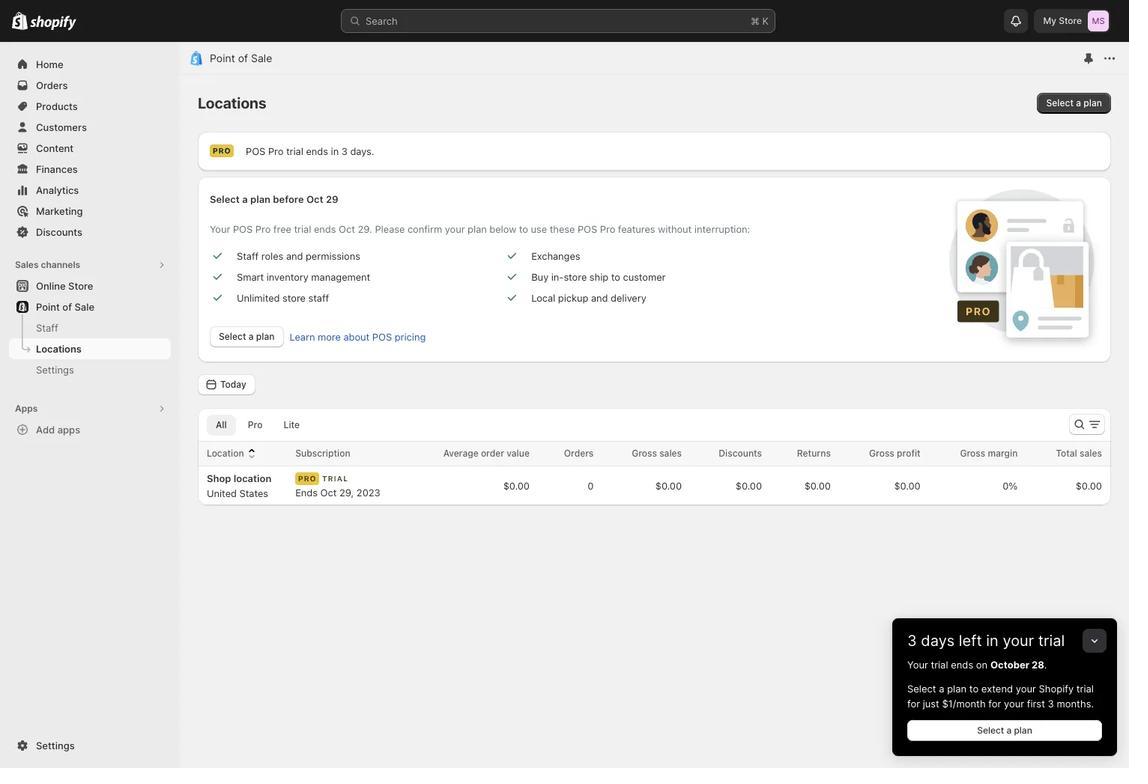 Task type: describe. For each thing, give the bounding box(es) containing it.
sales
[[15, 259, 39, 271]]

your trial ends on october 28 .
[[907, 659, 1047, 671]]

home link
[[9, 54, 171, 75]]

october
[[991, 659, 1030, 671]]

1 settings from the top
[[36, 364, 74, 376]]

store for my store
[[1059, 15, 1082, 26]]

1 horizontal spatial point of sale link
[[210, 52, 272, 64]]

0 horizontal spatial point
[[36, 301, 60, 313]]

3 days left in your trial
[[907, 632, 1065, 650]]

a for select a plan
[[1007, 725, 1012, 737]]

staff link
[[9, 318, 171, 339]]

online
[[36, 280, 66, 292]]

finances link
[[9, 159, 171, 180]]

products
[[36, 100, 78, 112]]

apps
[[57, 424, 80, 436]]

$1/month
[[942, 698, 986, 710]]

2 for from the left
[[989, 698, 1001, 710]]

plan for select a plan
[[1014, 725, 1032, 737]]

locations link
[[9, 339, 171, 360]]

content link
[[9, 138, 171, 159]]

orders
[[36, 79, 68, 91]]

days
[[921, 632, 955, 650]]

3 days left in your trial element
[[892, 658, 1117, 757]]

my
[[1043, 15, 1057, 26]]

analytics link
[[9, 180, 171, 201]]

store for online store
[[68, 280, 93, 292]]

orders link
[[9, 75, 171, 96]]

2 settings link from the top
[[9, 736, 171, 757]]

2 settings from the top
[[36, 740, 75, 752]]

⌘ k
[[751, 15, 769, 27]]

icon for point of sale image
[[189, 51, 204, 66]]

channels
[[41, 259, 80, 271]]

2 vertical spatial your
[[1004, 698, 1024, 710]]

select a plan to extend your shopify trial for just $1/month for your first 3 months.
[[907, 683, 1094, 710]]

k
[[762, 15, 769, 27]]

analytics
[[36, 184, 79, 196]]

staff
[[36, 322, 58, 334]]

marketing link
[[9, 201, 171, 222]]

0 vertical spatial sale
[[251, 52, 272, 64]]

my store image
[[1088, 10, 1109, 31]]

discounts link
[[9, 222, 171, 243]]

.
[[1044, 659, 1047, 671]]

your
[[907, 659, 928, 671]]

ends
[[951, 659, 974, 671]]

1 vertical spatial your
[[1016, 683, 1036, 695]]

online store link
[[9, 276, 171, 297]]

0 vertical spatial point
[[210, 52, 235, 64]]

shopify image
[[12, 12, 28, 30]]

⌘
[[751, 15, 760, 27]]

select for select a plan
[[977, 725, 1004, 737]]

discounts
[[36, 226, 82, 238]]

on
[[976, 659, 988, 671]]

3 days left in your trial button
[[892, 619, 1117, 650]]



Task type: vqa. For each thing, say whether or not it's contained in the screenshot.
left
yes



Task type: locate. For each thing, give the bounding box(es) containing it.
of down online store
[[62, 301, 72, 313]]

select
[[907, 683, 936, 695], [977, 725, 1004, 737]]

1 horizontal spatial a
[[1007, 725, 1012, 737]]

a for select a plan to extend your shopify trial for just $1/month for your first 3 months.
[[939, 683, 945, 695]]

shopify
[[1039, 683, 1074, 695]]

of right icon for point of sale
[[238, 52, 248, 64]]

settings link
[[9, 360, 171, 381], [9, 736, 171, 757]]

1 vertical spatial point of sale link
[[9, 297, 171, 318]]

left
[[959, 632, 982, 650]]

0 horizontal spatial point of sale
[[36, 301, 94, 313]]

sales channels
[[15, 259, 80, 271]]

customers
[[36, 121, 87, 133]]

point up staff
[[36, 301, 60, 313]]

a inside select a plan to extend your shopify trial for just $1/month for your first 3 months.
[[939, 683, 945, 695]]

0 horizontal spatial a
[[939, 683, 945, 695]]

1 vertical spatial plan
[[1014, 725, 1032, 737]]

1 horizontal spatial store
[[1059, 15, 1082, 26]]

your left first
[[1004, 698, 1024, 710]]

1 vertical spatial settings
[[36, 740, 75, 752]]

select for select a plan to extend your shopify trial for just $1/month for your first 3 months.
[[907, 683, 936, 695]]

home
[[36, 58, 63, 70]]

1 horizontal spatial point
[[210, 52, 235, 64]]

add
[[36, 424, 55, 436]]

trial up months.
[[1077, 683, 1094, 695]]

0 vertical spatial settings link
[[9, 360, 171, 381]]

1 vertical spatial trial
[[931, 659, 948, 671]]

1 settings link from the top
[[9, 360, 171, 381]]

0 vertical spatial trial
[[1038, 632, 1065, 650]]

marketing
[[36, 205, 83, 217]]

0 horizontal spatial point of sale link
[[9, 297, 171, 318]]

0 horizontal spatial sale
[[74, 301, 94, 313]]

1 vertical spatial store
[[68, 280, 93, 292]]

point of sale down online store
[[36, 301, 94, 313]]

3 right first
[[1048, 698, 1054, 710]]

add apps button
[[9, 420, 171, 441]]

customers link
[[9, 117, 171, 138]]

settings
[[36, 364, 74, 376], [36, 740, 75, 752]]

my store
[[1043, 15, 1082, 26]]

trial up '.'
[[1038, 632, 1065, 650]]

your up first
[[1016, 683, 1036, 695]]

1 for from the left
[[907, 698, 920, 710]]

online store
[[36, 280, 93, 292]]

apps button
[[9, 399, 171, 420]]

point right icon for point of sale
[[210, 52, 235, 64]]

0 horizontal spatial select
[[907, 683, 936, 695]]

0 vertical spatial point of sale
[[210, 52, 272, 64]]

add apps
[[36, 424, 80, 436]]

sale up staff link
[[74, 301, 94, 313]]

trial inside select a plan to extend your shopify trial for just $1/month for your first 3 months.
[[1077, 683, 1094, 695]]

0 horizontal spatial of
[[62, 301, 72, 313]]

3 up the your
[[907, 632, 917, 650]]

1 horizontal spatial for
[[989, 698, 1001, 710]]

1 horizontal spatial 3
[[1048, 698, 1054, 710]]

2 horizontal spatial trial
[[1077, 683, 1094, 695]]

select a plan
[[977, 725, 1032, 737]]

0 horizontal spatial plan
[[947, 683, 967, 695]]

0 vertical spatial point of sale link
[[210, 52, 272, 64]]

your up october
[[1003, 632, 1034, 650]]

1 vertical spatial sale
[[74, 301, 94, 313]]

0 vertical spatial plan
[[947, 683, 967, 695]]

2 vertical spatial trial
[[1077, 683, 1094, 695]]

sale right icon for point of sale
[[251, 52, 272, 64]]

shopify image
[[30, 16, 77, 31]]

0 vertical spatial your
[[1003, 632, 1034, 650]]

in
[[986, 632, 999, 650]]

3 inside 'dropdown button'
[[907, 632, 917, 650]]

0 vertical spatial store
[[1059, 15, 1082, 26]]

sales channels button
[[9, 255, 171, 276]]

1 vertical spatial point
[[36, 301, 60, 313]]

for
[[907, 698, 920, 710], [989, 698, 1001, 710]]

3 inside select a plan to extend your shopify trial for just $1/month for your first 3 months.
[[1048, 698, 1054, 710]]

trial inside 'dropdown button'
[[1038, 632, 1065, 650]]

1 horizontal spatial sale
[[251, 52, 272, 64]]

0 vertical spatial a
[[939, 683, 945, 695]]

1 vertical spatial 3
[[1048, 698, 1054, 710]]

locations
[[36, 343, 82, 355]]

0 vertical spatial select
[[907, 683, 936, 695]]

0 vertical spatial of
[[238, 52, 248, 64]]

1 vertical spatial of
[[62, 301, 72, 313]]

your inside 'dropdown button'
[[1003, 632, 1034, 650]]

select down select a plan to extend your shopify trial for just $1/month for your first 3 months.
[[977, 725, 1004, 737]]

a down select a plan to extend your shopify trial for just $1/month for your first 3 months.
[[1007, 725, 1012, 737]]

a
[[939, 683, 945, 695], [1007, 725, 1012, 737]]

trial
[[1038, 632, 1065, 650], [931, 659, 948, 671], [1077, 683, 1094, 695]]

for left just
[[907, 698, 920, 710]]

0 horizontal spatial trial
[[931, 659, 948, 671]]

point of sale link down online store
[[9, 297, 171, 318]]

products link
[[9, 96, 171, 117]]

point of sale link right icon for point of sale
[[210, 52, 272, 64]]

plan inside select a plan to extend your shopify trial for just $1/month for your first 3 months.
[[947, 683, 967, 695]]

content
[[36, 142, 74, 154]]

point of sale
[[210, 52, 272, 64], [36, 301, 94, 313]]

your
[[1003, 632, 1034, 650], [1016, 683, 1036, 695], [1004, 698, 1024, 710]]

apps
[[15, 403, 38, 414]]

0 vertical spatial settings
[[36, 364, 74, 376]]

select a plan link
[[907, 721, 1102, 742]]

1 vertical spatial settings link
[[9, 736, 171, 757]]

1 horizontal spatial select
[[977, 725, 1004, 737]]

1 vertical spatial select
[[977, 725, 1004, 737]]

store inside button
[[68, 280, 93, 292]]

1 horizontal spatial trial
[[1038, 632, 1065, 650]]

store
[[1059, 15, 1082, 26], [68, 280, 93, 292]]

months.
[[1057, 698, 1094, 710]]

store down sales channels button
[[68, 280, 93, 292]]

extend
[[981, 683, 1013, 695]]

plan for select a plan to extend your shopify trial for just $1/month for your first 3 months.
[[947, 683, 967, 695]]

plan up $1/month
[[947, 683, 967, 695]]

0 horizontal spatial 3
[[907, 632, 917, 650]]

0 horizontal spatial store
[[68, 280, 93, 292]]

point of sale right icon for point of sale
[[210, 52, 272, 64]]

1 horizontal spatial of
[[238, 52, 248, 64]]

of
[[238, 52, 248, 64], [62, 301, 72, 313]]

point of sale link
[[210, 52, 272, 64], [9, 297, 171, 318]]

select up just
[[907, 683, 936, 695]]

a up just
[[939, 683, 945, 695]]

0 horizontal spatial for
[[907, 698, 920, 710]]

28
[[1032, 659, 1044, 671]]

first
[[1027, 698, 1045, 710]]

point
[[210, 52, 235, 64], [36, 301, 60, 313]]

plan
[[947, 683, 967, 695], [1014, 725, 1032, 737]]

trial right the your
[[931, 659, 948, 671]]

3
[[907, 632, 917, 650], [1048, 698, 1054, 710]]

for down extend
[[989, 698, 1001, 710]]

search
[[366, 15, 398, 27]]

just
[[923, 698, 940, 710]]

to
[[969, 683, 979, 695]]

plan down first
[[1014, 725, 1032, 737]]

1 horizontal spatial point of sale
[[210, 52, 272, 64]]

store right my
[[1059, 15, 1082, 26]]

1 vertical spatial point of sale
[[36, 301, 94, 313]]

sale
[[251, 52, 272, 64], [74, 301, 94, 313]]

online store button
[[0, 276, 180, 297]]

1 horizontal spatial plan
[[1014, 725, 1032, 737]]

select inside select a plan to extend your shopify trial for just $1/month for your first 3 months.
[[907, 683, 936, 695]]

0 vertical spatial 3
[[907, 632, 917, 650]]

finances
[[36, 163, 78, 175]]

1 vertical spatial a
[[1007, 725, 1012, 737]]



